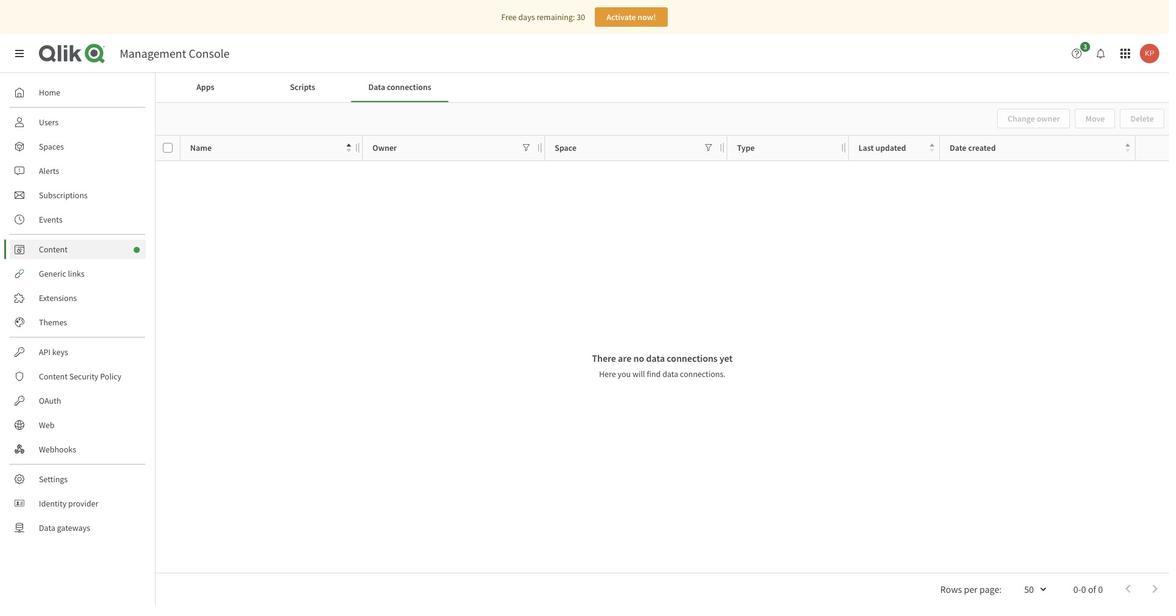 Task type: locate. For each thing, give the bounding box(es) containing it.
content up generic
[[39, 244, 68, 255]]

events
[[39, 214, 63, 225]]

you
[[618, 369, 631, 380]]

per
[[965, 583, 978, 595]]

webhooks link
[[10, 440, 146, 459]]

connections
[[387, 82, 432, 93], [667, 352, 718, 365]]

provider
[[68, 498, 98, 509]]

0 left of
[[1082, 583, 1087, 595]]

1 horizontal spatial 0
[[1099, 583, 1104, 595]]

api keys
[[39, 347, 68, 358]]

data gateways
[[39, 522, 90, 533]]

of
[[1089, 583, 1097, 595]]

spaces
[[39, 141, 64, 152]]

extensions
[[39, 292, 77, 303]]

now!
[[638, 12, 657, 22]]

0 vertical spatial connections
[[387, 82, 432, 93]]

content for content security policy
[[39, 371, 68, 382]]

0 horizontal spatial data
[[39, 522, 55, 533]]

content
[[39, 244, 68, 255], [39, 371, 68, 382]]

1 content from the top
[[39, 244, 68, 255]]

1 vertical spatial content
[[39, 371, 68, 382]]

subscriptions
[[39, 190, 88, 201]]

spaces link
[[10, 137, 146, 156]]

3
[[1084, 42, 1088, 51]]

identity provider
[[39, 498, 98, 509]]

content security policy link
[[10, 367, 146, 386]]

will
[[633, 369, 646, 380]]

50
[[1025, 583, 1035, 595]]

data
[[369, 82, 385, 93], [39, 522, 55, 533]]

new connector image
[[134, 247, 140, 253]]

themes
[[39, 317, 67, 328]]

there
[[592, 352, 617, 365]]

apps button
[[157, 73, 254, 102]]

users
[[39, 117, 59, 128]]

home link
[[10, 83, 146, 102]]

1 horizontal spatial connections
[[667, 352, 718, 365]]

1 vertical spatial data
[[39, 522, 55, 533]]

updated
[[876, 142, 907, 153]]

0 horizontal spatial 0
[[1082, 583, 1087, 595]]

data
[[647, 352, 665, 365], [663, 369, 679, 380]]

scripts
[[290, 82, 315, 93]]

date
[[950, 142, 967, 153]]

data up find
[[647, 352, 665, 365]]

data inside navigation pane element
[[39, 522, 55, 533]]

days
[[519, 12, 535, 22]]

Rows per page: 50 field
[[1007, 580, 1050, 599]]

webhooks
[[39, 444, 76, 455]]

0 vertical spatial data
[[369, 82, 385, 93]]

extensions link
[[10, 288, 146, 308]]

2 0 from the left
[[1099, 583, 1104, 595]]

tab list
[[157, 73, 1169, 102]]

remaining:
[[537, 12, 575, 22]]

0
[[1082, 583, 1087, 595], [1099, 583, 1104, 595]]

themes link
[[10, 313, 146, 332]]

0-
[[1074, 583, 1082, 595]]

home
[[39, 87, 60, 98]]

generic
[[39, 268, 66, 279]]

1 0 from the left
[[1082, 583, 1087, 595]]

0 right of
[[1099, 583, 1104, 595]]

generic links
[[39, 268, 85, 279]]

free days remaining: 30
[[502, 12, 586, 22]]

content for content
[[39, 244, 68, 255]]

data inside button
[[369, 82, 385, 93]]

last updated button
[[859, 140, 935, 156]]

3 button
[[1068, 42, 1095, 63]]

0 vertical spatial content
[[39, 244, 68, 255]]

security
[[69, 371, 98, 382]]

gateways
[[57, 522, 90, 533]]

2 content from the top
[[39, 371, 68, 382]]

name button
[[190, 140, 351, 156]]

1 vertical spatial connections
[[667, 352, 718, 365]]

0 horizontal spatial connections
[[387, 82, 432, 93]]

content down api keys
[[39, 371, 68, 382]]

1 horizontal spatial data
[[369, 82, 385, 93]]

find
[[647, 369, 661, 380]]

there are no data connections yet here you will find data connections.
[[592, 352, 733, 380]]

yet
[[720, 352, 733, 365]]

data right find
[[663, 369, 679, 380]]



Task type: describe. For each thing, give the bounding box(es) containing it.
created
[[969, 142, 997, 153]]

owner
[[373, 142, 397, 153]]

space
[[555, 142, 577, 153]]

content link
[[10, 240, 146, 259]]

data connections button
[[351, 73, 449, 102]]

activate now! link
[[595, 7, 668, 27]]

last
[[859, 142, 874, 153]]

last updated
[[859, 142, 907, 153]]

date created button
[[950, 140, 1131, 156]]

events link
[[10, 210, 146, 229]]

30
[[577, 12, 586, 22]]

scripts button
[[254, 73, 351, 102]]

console
[[189, 46, 230, 61]]

data for data gateways
[[39, 522, 55, 533]]

are
[[619, 352, 632, 365]]

1 vertical spatial data
[[663, 369, 679, 380]]

api
[[39, 347, 51, 358]]

generic links link
[[10, 264, 146, 283]]

connections inside there are no data connections yet here you will find data connections.
[[667, 352, 718, 365]]

alerts
[[39, 165, 59, 176]]

identity
[[39, 498, 67, 509]]

rows per page:
[[941, 583, 1003, 595]]

here
[[600, 369, 616, 380]]

page:
[[980, 583, 1003, 595]]

api keys link
[[10, 342, 146, 362]]

data gateways link
[[10, 518, 146, 538]]

web
[[39, 420, 55, 431]]

web link
[[10, 415, 146, 435]]

apps
[[197, 82, 215, 93]]

subscriptions link
[[10, 185, 146, 205]]

kendall parks image
[[1141, 44, 1160, 63]]

free
[[502, 12, 517, 22]]

close sidebar menu image
[[15, 49, 24, 58]]

identity provider link
[[10, 494, 146, 513]]

activate
[[607, 12, 636, 22]]

connections inside button
[[387, 82, 432, 93]]

0-0 of 0
[[1074, 583, 1104, 595]]

policy
[[100, 371, 122, 382]]

tab list containing apps
[[157, 73, 1169, 102]]

date created
[[950, 142, 997, 153]]

activate now!
[[607, 12, 657, 22]]

keys
[[52, 347, 68, 358]]

navigation pane element
[[0, 78, 155, 542]]

no
[[634, 352, 645, 365]]

oauth link
[[10, 391, 146, 410]]

management console
[[120, 46, 230, 61]]

settings link
[[10, 469, 146, 489]]

management console element
[[120, 46, 230, 61]]

content security policy
[[39, 371, 122, 382]]

rows
[[941, 583, 963, 595]]

settings
[[39, 474, 68, 485]]

0 vertical spatial data
[[647, 352, 665, 365]]

name
[[190, 142, 212, 153]]

data connections
[[369, 82, 432, 93]]

users link
[[10, 112, 146, 132]]

oauth
[[39, 395, 61, 406]]

alerts link
[[10, 161, 146, 181]]

connections.
[[681, 369, 726, 380]]

data for data connections
[[369, 82, 385, 93]]

type
[[738, 142, 755, 153]]

links
[[68, 268, 85, 279]]

management
[[120, 46, 186, 61]]



Task type: vqa. For each thing, say whether or not it's contained in the screenshot.
1st 0
yes



